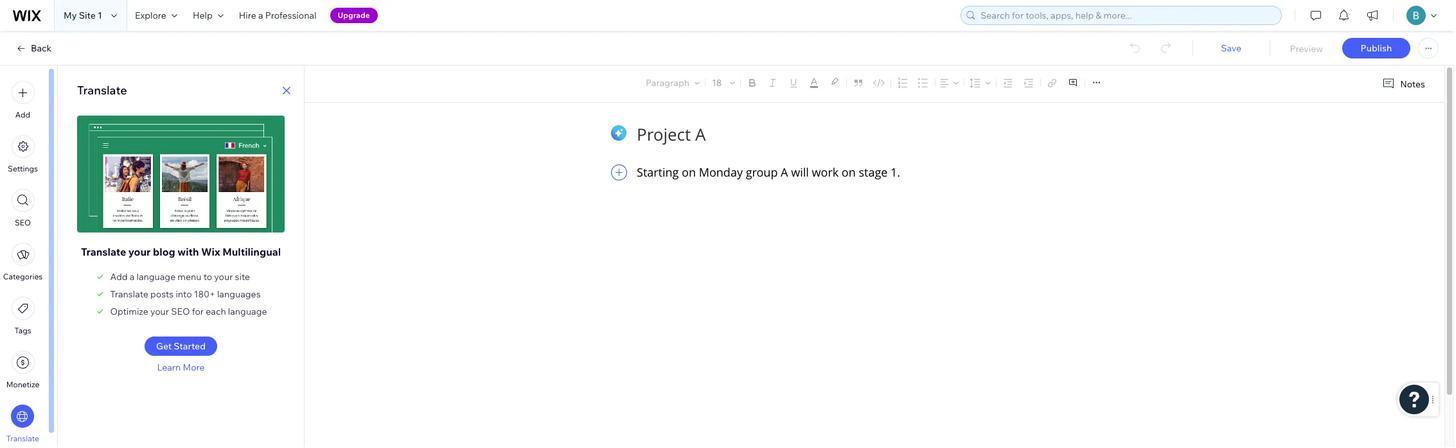 Task type: vqa. For each thing, say whether or not it's contained in the screenshot.
initial
no



Task type: describe. For each thing, give the bounding box(es) containing it.
hire a professional link
[[231, 0, 324, 31]]

get
[[156, 341, 172, 352]]

Search for tools, apps, help & more... field
[[977, 6, 1278, 24]]

1 vertical spatial your
[[214, 271, 233, 283]]

notes button
[[1378, 75, 1430, 93]]

multilingual
[[223, 246, 281, 258]]

learn more
[[157, 362, 205, 373]]

a
[[781, 165, 788, 180]]

2 on from the left
[[842, 165, 856, 180]]

back button
[[15, 42, 52, 54]]

my
[[64, 10, 77, 21]]

paragraph button
[[644, 74, 703, 92]]

categories
[[3, 272, 43, 282]]

Add a Catchy Title text field
[[637, 123, 1104, 146]]

more
[[183, 362, 205, 373]]

learn
[[157, 362, 181, 373]]

seo button
[[11, 189, 34, 228]]

with
[[178, 246, 199, 258]]

languages
[[217, 289, 261, 300]]

settings
[[8, 164, 38, 174]]

help
[[193, 10, 213, 21]]

translate inside menu
[[6, 434, 39, 444]]

monetize
[[6, 380, 39, 390]]

get started
[[156, 341, 206, 352]]

settings button
[[8, 135, 38, 174]]

each
[[206, 306, 226, 318]]

monday
[[699, 165, 743, 180]]

into
[[176, 289, 192, 300]]

help button
[[185, 0, 231, 31]]

add for add a language menu to your site translate posts into 180+ languages optimize your seo for each language
[[110, 271, 128, 283]]

add a language menu to your site translate posts into 180+ languages optimize your seo for each language
[[110, 271, 267, 318]]

will
[[791, 165, 809, 180]]

seo inside button
[[15, 218, 31, 228]]

1 horizontal spatial language
[[228, 306, 267, 318]]

menu
[[178, 271, 202, 283]]

add for add
[[15, 110, 30, 120]]

1.
[[891, 165, 901, 180]]

hire a professional
[[239, 10, 317, 21]]

180+
[[194, 289, 215, 300]]

add button
[[11, 81, 34, 120]]

save button
[[1206, 42, 1258, 54]]



Task type: locate. For each thing, give the bounding box(es) containing it.
paragraph
[[646, 77, 690, 89]]

a for language
[[130, 271, 135, 283]]

add
[[15, 110, 30, 120], [110, 271, 128, 283]]

0 horizontal spatial on
[[682, 165, 696, 180]]

1
[[98, 10, 102, 21]]

publish button
[[1343, 38, 1411, 58]]

1 vertical spatial seo
[[171, 306, 190, 318]]

started
[[174, 341, 206, 352]]

upgrade button
[[330, 8, 378, 23]]

0 horizontal spatial a
[[130, 271, 135, 283]]

categories button
[[3, 243, 43, 282]]

my site 1
[[64, 10, 102, 21]]

a right hire
[[258, 10, 263, 21]]

translate
[[77, 83, 127, 98], [81, 246, 126, 258], [110, 289, 148, 300], [6, 434, 39, 444]]

2 vertical spatial your
[[150, 306, 169, 318]]

publish
[[1361, 42, 1393, 54]]

1 horizontal spatial a
[[258, 10, 263, 21]]

seo up categories button
[[15, 218, 31, 228]]

learn more button
[[157, 362, 205, 373]]

a
[[258, 10, 263, 21], [130, 271, 135, 283]]

tags button
[[11, 297, 34, 336]]

your
[[128, 246, 151, 258], [214, 271, 233, 283], [150, 306, 169, 318]]

language
[[137, 271, 176, 283], [228, 306, 267, 318]]

to
[[204, 271, 212, 283]]

professional
[[265, 10, 317, 21]]

a inside add a language menu to your site translate posts into 180+ languages optimize your seo for each language
[[130, 271, 135, 283]]

your right to
[[214, 271, 233, 283]]

seo left 'for'
[[171, 306, 190, 318]]

notes
[[1401, 78, 1426, 90]]

0 vertical spatial a
[[258, 10, 263, 21]]

menu containing add
[[0, 73, 46, 447]]

stage
[[859, 165, 888, 180]]

translate button
[[6, 405, 39, 444]]

starting
[[637, 165, 679, 180]]

for
[[192, 306, 204, 318]]

posts
[[150, 289, 174, 300]]

blog
[[153, 246, 175, 258]]

on right starting on the left
[[682, 165, 696, 180]]

add inside button
[[15, 110, 30, 120]]

translate your blog with wix multilingual
[[81, 246, 281, 258]]

on
[[682, 165, 696, 180], [842, 165, 856, 180]]

group
[[746, 165, 778, 180]]

site
[[235, 271, 250, 283]]

wix
[[201, 246, 220, 258]]

add up settings button
[[15, 110, 30, 120]]

1 horizontal spatial on
[[842, 165, 856, 180]]

explore
[[135, 10, 166, 21]]

add up "optimize" on the left bottom of the page
[[110, 271, 128, 283]]

starting on monday group a will work on stage 1.
[[637, 165, 901, 180]]

seo inside add a language menu to your site translate posts into 180+ languages optimize your seo for each language
[[171, 306, 190, 318]]

0 horizontal spatial language
[[137, 271, 176, 283]]

a up "optimize" on the left bottom of the page
[[130, 271, 135, 283]]

seo
[[15, 218, 31, 228], [171, 306, 190, 318]]

tags
[[14, 326, 31, 336]]

language down languages
[[228, 306, 267, 318]]

0 horizontal spatial add
[[15, 110, 30, 120]]

optimize
[[110, 306, 148, 318]]

upgrade
[[338, 10, 370, 20]]

1 horizontal spatial add
[[110, 271, 128, 283]]

language up posts
[[137, 271, 176, 283]]

monetize button
[[6, 351, 39, 390]]

1 vertical spatial a
[[130, 271, 135, 283]]

0 horizontal spatial seo
[[15, 218, 31, 228]]

1 on from the left
[[682, 165, 696, 180]]

1 vertical spatial language
[[228, 306, 267, 318]]

back
[[31, 42, 52, 54]]

1 vertical spatial add
[[110, 271, 128, 283]]

a for professional
[[258, 10, 263, 21]]

0 vertical spatial seo
[[15, 218, 31, 228]]

0 vertical spatial add
[[15, 110, 30, 120]]

hire
[[239, 10, 256, 21]]

your down posts
[[150, 306, 169, 318]]

site
[[79, 10, 96, 21]]

menu
[[0, 73, 46, 447]]

on right work
[[842, 165, 856, 180]]

your left blog
[[128, 246, 151, 258]]

add inside add a language menu to your site translate posts into 180+ languages optimize your seo for each language
[[110, 271, 128, 283]]

0 vertical spatial your
[[128, 246, 151, 258]]

1 horizontal spatial seo
[[171, 306, 190, 318]]

save
[[1222, 42, 1242, 54]]

0 vertical spatial language
[[137, 271, 176, 283]]

work
[[812, 165, 839, 180]]

translate inside add a language menu to your site translate posts into 180+ languages optimize your seo for each language
[[110, 289, 148, 300]]

get started button
[[145, 337, 217, 356]]



